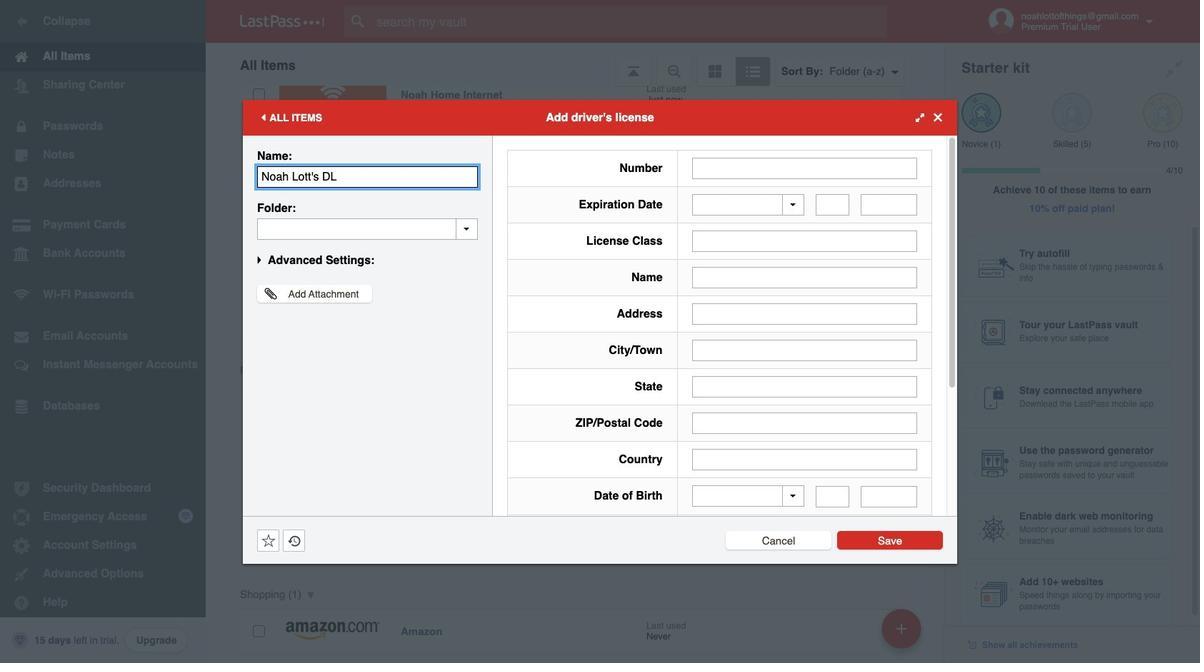Task type: locate. For each thing, give the bounding box(es) containing it.
dialog
[[243, 100, 958, 664]]

vault options navigation
[[206, 43, 945, 86]]

lastpass image
[[240, 15, 324, 28]]

None text field
[[692, 158, 918, 179], [861, 194, 918, 216], [257, 218, 478, 240], [692, 340, 918, 362], [816, 486, 850, 508], [861, 486, 918, 508], [692, 158, 918, 179], [861, 194, 918, 216], [257, 218, 478, 240], [692, 340, 918, 362], [816, 486, 850, 508], [861, 486, 918, 508]]

None text field
[[257, 166, 478, 188], [816, 194, 850, 216], [692, 231, 918, 252], [692, 267, 918, 289], [692, 304, 918, 325], [692, 377, 918, 398], [692, 413, 918, 435], [692, 450, 918, 471], [257, 166, 478, 188], [816, 194, 850, 216], [692, 231, 918, 252], [692, 267, 918, 289], [692, 304, 918, 325], [692, 377, 918, 398], [692, 413, 918, 435], [692, 450, 918, 471]]

new item navigation
[[877, 605, 931, 664]]



Task type: describe. For each thing, give the bounding box(es) containing it.
new item image
[[897, 624, 907, 634]]

Search search field
[[344, 6, 916, 37]]

search my vault text field
[[344, 6, 916, 37]]

main navigation navigation
[[0, 0, 206, 664]]



